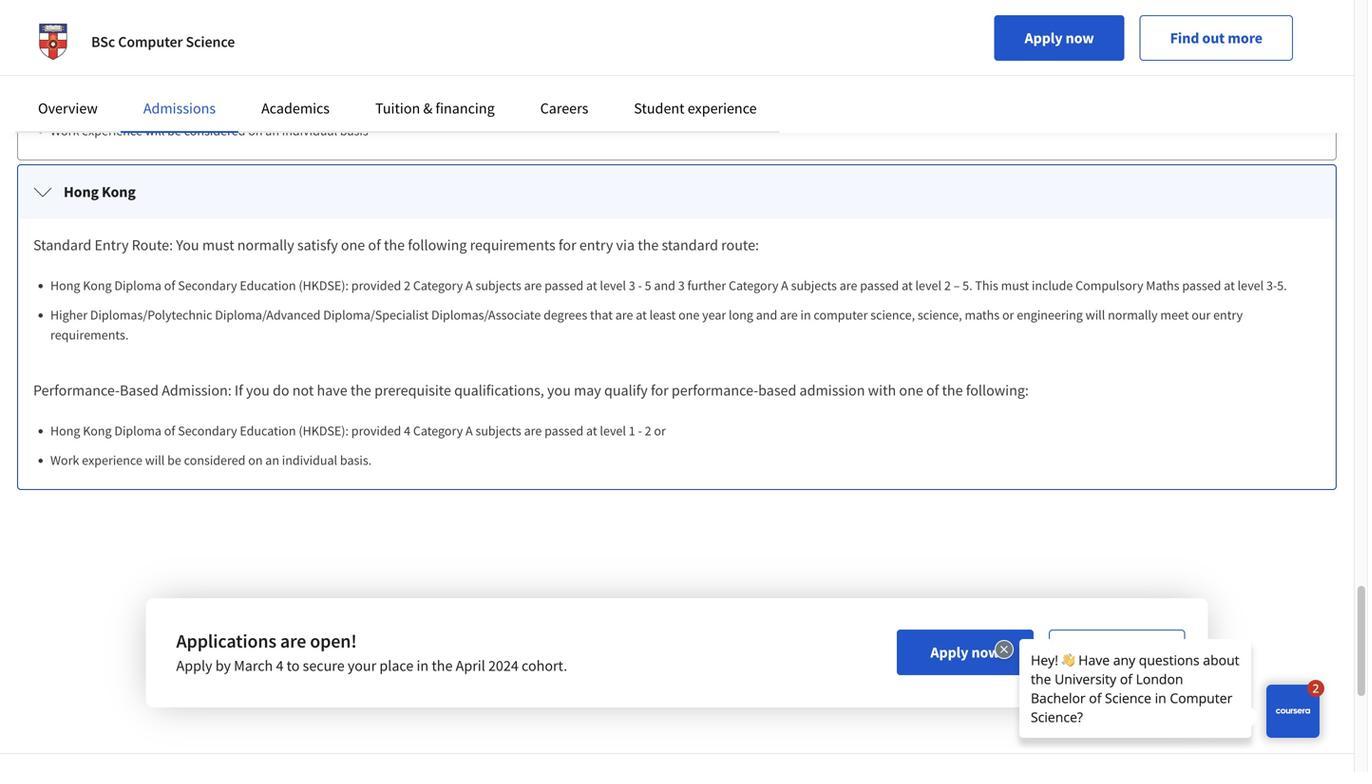 Task type: describe. For each thing, give the bounding box(es) containing it.
experience for work experience will be considered on an individual basis.
[[82, 452, 142, 469]]

apply now button for bsc computer science
[[994, 15, 1125, 61]]

2 performance- from the top
[[672, 381, 758, 400]]

education for diploma/specialist
[[240, 277, 296, 294]]

find for bsc computer science
[[1170, 29, 1199, 48]]

hong kong diploma of secondary education (hkdse): provided 4 category a subjects are passed at level 1 - 2 or list item
[[50, 421, 1321, 441]]

list containing hong kong diploma of secondary education (hkdse): provided 2 category a subjects are passed at level 3 - 5 and 3 further category a subjects are passed at level 2 – 5. this must include compulsory maths passed at level 3-5.
[[41, 276, 1321, 345]]

2 admission: from the top
[[162, 381, 232, 400]]

4 singapore/cambridge o level passes at grade a – c in non-overlapping subjects or
[[50, 93, 511, 110]]

you down degrees
[[547, 381, 571, 400]]

at inside higher diplomas/polytechnic diploma/advanced diploma/specialist diplomas/associate degrees that are at least one year long and are in computer science, science, maths or engineering will normally meet our entry requirements.
[[636, 306, 647, 324]]

higher diplomas/polytechnic diploma/advanced diploma/specialist diplomas/associate degrees that are at least one year long and are in computer science, science, maths or engineering will normally meet our entry requirements.
[[50, 306, 1243, 343]]

further
[[687, 277, 726, 294]]

applications
[[176, 629, 276, 653]]

kong for hong kong
[[102, 182, 136, 201]]

engineering
[[1017, 306, 1083, 324]]

1 admission: from the top
[[162, 51, 232, 70]]

2 performance- from the top
[[33, 381, 120, 400]]

2024
[[488, 657, 519, 676]]

you down diploma/advanced
[[246, 381, 270, 400]]

(hkdse): for 4
[[299, 422, 349, 439]]

0 horizontal spatial must
[[202, 236, 234, 255]]

tuition
[[375, 99, 420, 118]]

2 with from the top
[[868, 381, 896, 400]]

or inside 4 singapore/cambridge o level passes at grade a – c in non-overlapping subjects or list item
[[499, 93, 511, 110]]

2 performance-based admission: if you do not have the prerequisite qualifications, you may qualify for performance-based admission with one of the following: from the top
[[33, 381, 1029, 400]]

compulsory
[[1076, 277, 1143, 294]]

will for 4 singapore/cambridge o level passes at grade a – c in non-overlapping subjects or
[[145, 122, 165, 139]]

passes
[[225, 93, 262, 110]]

route:
[[132, 236, 173, 255]]

diploma/advanced
[[215, 306, 321, 324]]

this
[[975, 277, 998, 294]]

considered for passes
[[184, 122, 246, 139]]

higher
[[50, 306, 87, 324]]

at left 1
[[586, 422, 597, 439]]

&
[[423, 99, 432, 118]]

find out more button for bsc computer science
[[1140, 15, 1293, 61]]

level left 3-
[[1238, 277, 1264, 294]]

tuition & financing
[[375, 99, 495, 118]]

2 following: from the top
[[966, 381, 1029, 400]]

maths
[[965, 306, 1000, 324]]

1 if from the top
[[235, 51, 243, 70]]

on for at
[[248, 122, 263, 139]]

2 science, from the left
[[918, 306, 962, 324]]

applications are open! apply by march 4 to secure your place in the april 2024 cohort.
[[176, 629, 567, 676]]

1 do from the top
[[273, 51, 289, 70]]

o
[[184, 93, 193, 110]]

considered for secondary
[[184, 452, 246, 469]]

overlapping
[[381, 93, 448, 110]]

0 horizontal spatial –
[[323, 93, 329, 110]]

apply for apply by march 4 to secure your place in the april 2024 cohort.
[[931, 643, 968, 662]]

satisfy
[[297, 236, 338, 255]]

computer
[[814, 306, 868, 324]]

following
[[408, 236, 467, 255]]

1 5. from the left
[[963, 277, 973, 294]]

place
[[379, 657, 414, 676]]

overview
[[38, 99, 98, 118]]

student experience
[[634, 99, 757, 118]]

4 inside 4 singapore/cambridge o level passes at grade a – c in non-overlapping subjects or list item
[[50, 93, 57, 110]]

bsc computer science
[[91, 32, 235, 51]]

0 horizontal spatial 2
[[404, 277, 410, 294]]

via
[[616, 236, 635, 255]]

work experience will be considered on an individual basis.
[[50, 452, 372, 469]]

april
[[456, 657, 485, 676]]

2 vertical spatial for
[[651, 381, 669, 400]]

4 inside applications are open! apply by march 4 to secure your place in the april 2024 cohort.
[[276, 657, 284, 676]]

kong for hong kong diploma of secondary education (hkdse): provided 4 category a subjects are passed at level 1 - 2 or
[[83, 422, 112, 439]]

basis
[[340, 122, 368, 139]]

hong kong diploma of secondary education (hkdse): provided 4 category a subjects are passed at level 1 - 2 or
[[50, 422, 666, 439]]

apply now button for apply by march 4 to secure your place in the april 2024 cohort.
[[897, 630, 1034, 676]]

0 horizontal spatial normally
[[237, 236, 294, 255]]

entry
[[94, 236, 129, 255]]

provided for 2
[[351, 277, 401, 294]]

requirements.
[[50, 326, 129, 343]]

standard
[[662, 236, 718, 255]]

hong for hong kong diploma of secondary education (hkdse): provided 2 category a subjects are passed at level 3 - 5 and 3 further category a subjects are passed at level 2 – 5. this must include compulsory maths passed at level 3-5.
[[50, 277, 80, 294]]

work experience will be considered on an individual basis. list item
[[50, 450, 1321, 470]]

march
[[234, 657, 273, 676]]

in inside higher diplomas/polytechnic diploma/advanced diploma/specialist diplomas/associate degrees that are at least one year long and are in computer science, science, maths or engineering will normally meet our entry requirements.
[[800, 306, 811, 324]]

1 horizontal spatial 2
[[645, 422, 651, 439]]

- for 3
[[638, 277, 642, 294]]

more for apply by march 4 to secure your place in the april 2024 cohort.
[[1128, 643, 1163, 662]]

standard
[[33, 236, 91, 255]]

admissions link
[[143, 99, 216, 118]]

work experience will be considered on an individual basis
[[50, 122, 368, 139]]

student experience link
[[634, 99, 757, 118]]

academics
[[261, 99, 330, 118]]

academics link
[[261, 99, 330, 118]]

find out more button for apply by march 4 to secure your place in the april 2024 cohort.
[[1049, 630, 1185, 676]]

2 qualifications, from the top
[[454, 381, 544, 400]]

financing
[[436, 99, 495, 118]]

c
[[332, 93, 339, 110]]

basis.
[[340, 452, 372, 469]]

at left grade
[[265, 93, 276, 110]]

diplomas/associate
[[431, 306, 541, 324]]

0 horizontal spatial in
[[342, 93, 352, 110]]

student
[[634, 99, 685, 118]]

1 following: from the top
[[966, 51, 1029, 70]]

level up that
[[600, 277, 626, 294]]

a inside 4 singapore/cambridge o level passes at grade a – c in non-overlapping subjects or list item
[[313, 93, 320, 110]]

1 admission from the top
[[800, 51, 865, 70]]

an for at
[[265, 122, 279, 139]]

work for work experience will be considered on an individual basis.
[[50, 452, 79, 469]]

bsc
[[91, 32, 115, 51]]

be for o
[[167, 122, 181, 139]]

you
[[176, 236, 199, 255]]

1 performance- from the top
[[672, 51, 758, 70]]

passed inside the hong kong diploma of secondary education (hkdse): provided 4 category a subjects are passed at level 1 - 2 or list item
[[544, 422, 584, 439]]

subjects inside 4 singapore/cambridge o level passes at grade a – c in non-overlapping subjects or list item
[[450, 93, 496, 110]]

or inside the hong kong diploma of secondary education (hkdse): provided 4 category a subjects are passed at level 1 - 2 or list item
[[654, 422, 666, 439]]

passed up our
[[1182, 277, 1221, 294]]

experience for student experience
[[688, 99, 757, 118]]

singapore/cambridge
[[60, 93, 182, 110]]

at up that
[[586, 277, 597, 294]]

2 not from the top
[[292, 381, 314, 400]]

work for work experience will be considered on an individual basis
[[50, 122, 79, 139]]

that
[[590, 306, 613, 324]]

category for 3
[[413, 277, 463, 294]]

apply now for apply by march 4 to secure your place in the april 2024 cohort.
[[931, 643, 1000, 662]]

2 based from the top
[[758, 381, 797, 400]]

careers link
[[540, 99, 588, 118]]

2 have from the top
[[317, 381, 347, 400]]

overview link
[[38, 99, 98, 118]]

by
[[215, 657, 231, 676]]

open!
[[310, 629, 357, 653]]

apply now for bsc computer science
[[1025, 29, 1094, 48]]

hong kong
[[64, 182, 136, 201]]

at left this
[[902, 277, 913, 294]]

meet
[[1160, 306, 1189, 324]]

requirements
[[470, 236, 556, 255]]

apply inside applications are open! apply by march 4 to secure your place in the april 2024 cohort.
[[176, 657, 212, 676]]



Task type: vqa. For each thing, say whether or not it's contained in the screenshot.
in
yes



Task type: locate. For each thing, give the bounding box(es) containing it.
list containing 4 singapore/cambridge o level passes at grade a – c in non-overlapping subjects or
[[41, 91, 1321, 141]]

2 considered from the top
[[184, 452, 246, 469]]

in right c
[[342, 93, 352, 110]]

apply
[[1025, 29, 1063, 48], [931, 643, 968, 662], [176, 657, 212, 676]]

secondary down you
[[178, 277, 237, 294]]

0 vertical spatial apply now button
[[994, 15, 1125, 61]]

1 vertical spatial prerequisite
[[374, 381, 451, 400]]

0 horizontal spatial entry
[[579, 236, 613, 255]]

have up c
[[317, 51, 347, 70]]

1 prerequisite from the top
[[374, 51, 451, 70]]

2 provided from the top
[[351, 422, 401, 439]]

1 horizontal spatial –
[[954, 277, 960, 294]]

qualifications, down diplomas/associate
[[454, 381, 544, 400]]

kong for hong kong diploma of secondary education (hkdse): provided 2 category a subjects are passed at level 3 - 5 and 3 further category a subjects are passed at level 2 – 5. this must include compulsory maths passed at level 3-5.
[[83, 277, 112, 294]]

0 vertical spatial experience
[[688, 99, 757, 118]]

an for education
[[265, 452, 279, 469]]

at left 3-
[[1224, 277, 1235, 294]]

do down diploma/advanced
[[273, 381, 289, 400]]

0 horizontal spatial find out more
[[1071, 643, 1163, 662]]

education up work experience will be considered on an individual basis.
[[240, 422, 296, 439]]

0 horizontal spatial and
[[654, 277, 675, 294]]

0 horizontal spatial 3
[[629, 277, 635, 294]]

based down requirements.
[[120, 381, 159, 400]]

1 (hkdse): from the top
[[299, 277, 349, 294]]

subjects inside the hong kong diploma of secondary education (hkdse): provided 4 category a subjects are passed at level 1 - 2 or list item
[[475, 422, 521, 439]]

to
[[287, 657, 300, 676]]

of
[[926, 51, 939, 70], [368, 236, 381, 255], [164, 277, 175, 294], [926, 381, 939, 400], [164, 422, 175, 439]]

out for bsc computer science
[[1202, 29, 1225, 48]]

0 vertical spatial diploma
[[114, 277, 162, 294]]

2 qualify from the top
[[604, 381, 648, 400]]

0 vertical spatial admission
[[800, 51, 865, 70]]

diploma up work experience will be considered on an individual basis.
[[114, 422, 162, 439]]

- right 1
[[638, 422, 642, 439]]

more for bsc computer science
[[1228, 29, 1263, 48]]

computer
[[118, 32, 183, 51]]

and right '5'
[[654, 277, 675, 294]]

secure
[[303, 657, 345, 676]]

hong kong diploma of secondary education (hkdse): provided 2 category a subjects are passed at level 3 - 5 and 3 further category a subjects are passed at level 2 – 5. this must include compulsory maths passed at level 3-5.
[[50, 277, 1287, 294]]

1 vertical spatial may
[[574, 381, 601, 400]]

apply for bsc computer science
[[1025, 29, 1063, 48]]

1 horizontal spatial out
[[1202, 29, 1225, 48]]

1 horizontal spatial 5.
[[1277, 277, 1287, 294]]

1 considered from the top
[[184, 122, 246, 139]]

2 based from the top
[[120, 381, 159, 400]]

0 vertical spatial individual
[[282, 122, 337, 139]]

1 diploma from the top
[[114, 277, 162, 294]]

must
[[202, 236, 234, 255], [1001, 277, 1029, 294]]

1 horizontal spatial find out more
[[1170, 29, 1263, 48]]

now for apply by march 4 to secure your place in the april 2024 cohort.
[[971, 643, 1000, 662]]

considered
[[184, 122, 246, 139], [184, 452, 246, 469]]

1 vertical spatial and
[[756, 306, 777, 324]]

1 vertical spatial performance-
[[672, 381, 758, 400]]

the
[[350, 51, 371, 70], [942, 51, 963, 70], [384, 236, 405, 255], [638, 236, 659, 255], [350, 381, 371, 400], [942, 381, 963, 400], [432, 657, 453, 676]]

will inside higher diplomas/polytechnic diploma/advanced diploma/specialist diplomas/associate degrees that are at least one year long and are in computer science, science, maths or engineering will normally meet our entry requirements.
[[1086, 306, 1105, 324]]

2 education from the top
[[240, 422, 296, 439]]

subjects
[[450, 93, 496, 110], [475, 277, 521, 294], [791, 277, 837, 294], [475, 422, 521, 439]]

1 3 from the left
[[629, 277, 635, 294]]

4
[[50, 93, 57, 110], [404, 422, 410, 439], [276, 657, 284, 676]]

3
[[629, 277, 635, 294], [678, 277, 685, 294]]

- inside the hong kong diploma of secondary education (hkdse): provided 4 category a subjects are passed at level 1 - 2 or list item
[[638, 422, 642, 439]]

3-
[[1266, 277, 1277, 294]]

0 vertical spatial be
[[167, 122, 181, 139]]

level right o
[[196, 93, 222, 110]]

standard entry route: you must normally satisfy one of the following requirements for entry via the standard route:
[[33, 236, 759, 255]]

in inside applications are open! apply by march 4 to secure your place in the april 2024 cohort.
[[417, 657, 429, 676]]

cohort.
[[522, 657, 567, 676]]

admission: up work experience will be considered on an individual basis.
[[162, 381, 232, 400]]

2 if from the top
[[235, 381, 243, 400]]

find out more for apply by march 4 to secure your place in the april 2024 cohort.
[[1071, 643, 1163, 662]]

entry left via on the left top of the page
[[579, 236, 613, 255]]

category for 1
[[413, 422, 463, 439]]

2 3 from the left
[[678, 277, 685, 294]]

0 horizontal spatial or
[[499, 93, 511, 110]]

in left computer
[[800, 306, 811, 324]]

must right this
[[1001, 277, 1029, 294]]

provided up the basis. at the bottom left of page
[[351, 422, 401, 439]]

or
[[499, 93, 511, 110], [1002, 306, 1014, 324], [654, 422, 666, 439]]

hong for hong kong diploma of secondary education (hkdse): provided 4 category a subjects are passed at level 1 - 2 or
[[50, 422, 80, 439]]

2 admission from the top
[[800, 381, 865, 400]]

1 vertical spatial now
[[971, 643, 1000, 662]]

0 horizontal spatial apply
[[176, 657, 212, 676]]

find
[[1170, 29, 1199, 48], [1071, 643, 1100, 662]]

your
[[348, 657, 376, 676]]

kong
[[102, 182, 136, 201], [83, 277, 112, 294], [83, 422, 112, 439]]

1 vertical spatial for
[[559, 236, 576, 255]]

level left this
[[915, 277, 942, 294]]

now for bsc computer science
[[1066, 29, 1094, 48]]

1 vertical spatial based
[[758, 381, 797, 400]]

performance-
[[672, 51, 758, 70], [672, 381, 758, 400]]

2 vertical spatial experience
[[82, 452, 142, 469]]

0 vertical spatial more
[[1228, 29, 1263, 48]]

3 left further
[[678, 277, 685, 294]]

normally inside higher diplomas/polytechnic diploma/advanced diploma/specialist diplomas/associate degrees that are at least one year long and are in computer science, science, maths or engineering will normally meet our entry requirements.
[[1108, 306, 1158, 324]]

1 vertical spatial following:
[[966, 381, 1029, 400]]

admission
[[800, 51, 865, 70], [800, 381, 865, 400]]

be for diploma
[[167, 452, 181, 469]]

passed left 1
[[544, 422, 584, 439]]

2 left this
[[944, 277, 951, 294]]

1 performance-based admission: if you do not have the prerequisite qualifications, you may qualify for performance-based admission with one of the following: from the top
[[33, 51, 1029, 70]]

1 vertical spatial with
[[868, 381, 896, 400]]

2 vertical spatial will
[[145, 452, 165, 469]]

or right 1
[[654, 422, 666, 439]]

1 vertical spatial kong
[[83, 277, 112, 294]]

entry inside higher diplomas/polytechnic diploma/advanced diploma/specialist diplomas/associate degrees that are at least one year long and are in computer science, science, maths or engineering will normally meet our entry requirements.
[[1213, 306, 1243, 324]]

1 provided from the top
[[351, 277, 401, 294]]

work
[[50, 122, 79, 139], [50, 452, 79, 469]]

science, right computer
[[871, 306, 915, 324]]

for right 'requirements'
[[559, 236, 576, 255]]

1 horizontal spatial in
[[417, 657, 429, 676]]

–
[[323, 93, 329, 110], [954, 277, 960, 294]]

1 an from the top
[[265, 122, 279, 139]]

- for 1
[[638, 422, 642, 439]]

3 list from the top
[[41, 421, 1321, 470]]

performance-
[[33, 51, 120, 70], [33, 381, 120, 400]]

– left c
[[323, 93, 329, 110]]

diplomas/polytechnic
[[90, 306, 212, 324]]

must right you
[[202, 236, 234, 255]]

0 vertical spatial admission:
[[162, 51, 232, 70]]

prerequisite up the hong kong diploma of secondary education (hkdse): provided 4 category a subjects are passed at level 1 - 2 or
[[374, 381, 451, 400]]

2 vertical spatial list
[[41, 421, 1321, 470]]

4 inside the hong kong diploma of secondary education (hkdse): provided 4 category a subjects are passed at level 1 - 2 or list item
[[404, 422, 410, 439]]

1 individual from the top
[[282, 122, 337, 139]]

level
[[196, 93, 222, 110], [600, 277, 626, 294], [915, 277, 942, 294], [1238, 277, 1264, 294], [600, 422, 626, 439]]

2 may from the top
[[574, 381, 601, 400]]

2 (hkdse): from the top
[[299, 422, 349, 439]]

0 vertical spatial on
[[248, 122, 263, 139]]

2 right 1
[[645, 422, 651, 439]]

normally down compulsory
[[1108, 306, 1158, 324]]

1 qualify from the top
[[604, 51, 648, 70]]

at
[[265, 93, 276, 110], [586, 277, 597, 294], [902, 277, 913, 294], [1224, 277, 1235, 294], [636, 306, 647, 324], [586, 422, 597, 439]]

diploma for diplomas/polytechnic
[[114, 277, 162, 294]]

0 vertical spatial considered
[[184, 122, 246, 139]]

1 vertical spatial on
[[248, 452, 263, 469]]

an down 4 singapore/cambridge o level passes at grade a – c in non-overlapping subjects or
[[265, 122, 279, 139]]

may up careers
[[574, 51, 601, 70]]

you
[[246, 51, 270, 70], [547, 51, 571, 70], [246, 381, 270, 400], [547, 381, 571, 400]]

2 vertical spatial or
[[654, 422, 666, 439]]

- left '5'
[[638, 277, 642, 294]]

0 horizontal spatial more
[[1128, 643, 1163, 662]]

hong
[[64, 182, 99, 201], [50, 277, 80, 294], [50, 422, 80, 439]]

0 vertical spatial hong
[[64, 182, 99, 201]]

entry right our
[[1213, 306, 1243, 324]]

5
[[645, 277, 651, 294]]

passed
[[544, 277, 584, 294], [860, 277, 899, 294], [1182, 277, 1221, 294], [544, 422, 584, 439]]

1 vertical spatial -
[[638, 422, 642, 439]]

diploma
[[114, 277, 162, 294], [114, 422, 162, 439]]

2 list from the top
[[41, 276, 1321, 345]]

and
[[654, 277, 675, 294], [756, 306, 777, 324]]

2
[[404, 277, 410, 294], [944, 277, 951, 294], [645, 422, 651, 439]]

do up 4 singapore/cambridge o level passes at grade a – c in non-overlapping subjects or
[[273, 51, 289, 70]]

work experience will be considered on an individual basis list item
[[50, 121, 1321, 141]]

1 vertical spatial must
[[1001, 277, 1029, 294]]

1 have from the top
[[317, 51, 347, 70]]

not
[[292, 51, 314, 70], [292, 381, 314, 400]]

hong kong button
[[18, 165, 1336, 219]]

on for education
[[248, 452, 263, 469]]

1 list from the top
[[41, 91, 1321, 141]]

year
[[702, 306, 726, 324]]

1 vertical spatial be
[[167, 452, 181, 469]]

0 horizontal spatial 4
[[50, 93, 57, 110]]

list item
[[50, 0, 1321, 15]]

0 vertical spatial for
[[651, 51, 669, 70]]

experience
[[688, 99, 757, 118], [82, 122, 142, 139], [82, 452, 142, 469]]

level left 1
[[600, 422, 626, 439]]

0 vertical spatial an
[[265, 122, 279, 139]]

1 on from the top
[[248, 122, 263, 139]]

2 be from the top
[[167, 452, 181, 469]]

performance-based admission: if you do not have the prerequisite qualifications, you may qualify for performance-based admission with one of the following: up "careers" link
[[33, 51, 1029, 70]]

be inside work experience will be considered on an individual basis. list item
[[167, 452, 181, 469]]

1 qualifications, from the top
[[454, 51, 544, 70]]

diploma up diplomas/polytechnic
[[114, 277, 162, 294]]

0 vertical spatial do
[[273, 51, 289, 70]]

performance- down requirements.
[[33, 381, 120, 400]]

careers
[[540, 99, 588, 118]]

1 be from the top
[[167, 122, 181, 139]]

2 horizontal spatial 2
[[944, 277, 951, 294]]

may down that
[[574, 381, 601, 400]]

qualifications, up financing
[[454, 51, 544, 70]]

individual left the basis. at the bottom left of page
[[282, 452, 337, 469]]

0 horizontal spatial apply now
[[931, 643, 1000, 662]]

for up the hong kong diploma of secondary education (hkdse): provided 4 category a subjects are passed at level 1 - 2 or list item
[[651, 381, 669, 400]]

based right bsc
[[120, 51, 159, 70]]

1 vertical spatial individual
[[282, 452, 337, 469]]

maths
[[1146, 277, 1180, 294]]

1 horizontal spatial 4
[[276, 657, 284, 676]]

education up diploma/advanced
[[240, 277, 296, 294]]

not up grade
[[292, 51, 314, 70]]

1 horizontal spatial more
[[1228, 29, 1263, 48]]

one inside higher diplomas/polytechnic diploma/advanced diploma/specialist diplomas/associate degrees that are at least one year long and are in computer science, science, maths or engineering will normally meet our entry requirements.
[[678, 306, 700, 324]]

– left this
[[954, 277, 960, 294]]

following:
[[966, 51, 1029, 70], [966, 381, 1029, 400]]

performance-based admission: if you do not have the prerequisite qualifications, you may qualify for performance-based admission with one of the following:
[[33, 51, 1029, 70], [33, 381, 1029, 400]]

normally left satisfy
[[237, 236, 294, 255]]

1 horizontal spatial apply now
[[1025, 29, 1094, 48]]

1 performance- from the top
[[33, 51, 120, 70]]

0 vertical spatial find
[[1170, 29, 1199, 48]]

or right maths on the right of the page
[[1002, 306, 1014, 324]]

in
[[342, 93, 352, 110], [800, 306, 811, 324], [417, 657, 429, 676]]

1 vertical spatial provided
[[351, 422, 401, 439]]

2 an from the top
[[265, 452, 279, 469]]

out for apply by march 4 to secure your place in the april 2024 cohort.
[[1103, 643, 1125, 662]]

grade
[[278, 93, 310, 110]]

may
[[574, 51, 601, 70], [574, 381, 601, 400]]

qualify
[[604, 51, 648, 70], [604, 381, 648, 400]]

individual for (hkdse):
[[282, 452, 337, 469]]

you up "careers" link
[[547, 51, 571, 70]]

provided for 4
[[351, 422, 401, 439]]

the inside applications are open! apply by march 4 to secure your place in the april 2024 cohort.
[[432, 657, 453, 676]]

0 vertical spatial secondary
[[178, 277, 237, 294]]

1 vertical spatial admission
[[800, 381, 865, 400]]

must inside list item
[[1001, 277, 1029, 294]]

normally
[[237, 236, 294, 255], [1108, 306, 1158, 324]]

hong kong diploma of secondary education (hkdse): provided 2 category a subjects are passed at level 3 - 5 and 3 further category a subjects are passed at level 2 – 5. this must include compulsory maths passed at level 3-5. list item
[[50, 276, 1321, 295]]

1 vertical spatial (hkdse):
[[299, 422, 349, 439]]

be inside work experience will be considered on an individual basis list item
[[167, 122, 181, 139]]

0 vertical spatial apply now
[[1025, 29, 1094, 48]]

3 left '5'
[[629, 277, 635, 294]]

1 science, from the left
[[871, 306, 915, 324]]

work inside work experience will be considered on an individual basis list item
[[50, 122, 79, 139]]

in right place
[[417, 657, 429, 676]]

have up the hong kong diploma of secondary education (hkdse): provided 4 category a subjects are passed at level 1 - 2 or
[[317, 381, 347, 400]]

2 5. from the left
[[1277, 277, 1287, 294]]

performance- up 4 singapore/cambridge o level passes at grade a – c in non-overlapping subjects or list item
[[672, 51, 758, 70]]

2 horizontal spatial 4
[[404, 422, 410, 439]]

tuition & financing link
[[375, 99, 495, 118]]

1 vertical spatial have
[[317, 381, 347, 400]]

individual for grade
[[282, 122, 337, 139]]

1 vertical spatial find out more button
[[1049, 630, 1185, 676]]

based
[[120, 51, 159, 70], [120, 381, 159, 400]]

at left 'least'
[[636, 306, 647, 324]]

secondary up work experience will be considered on an individual basis.
[[178, 422, 237, 439]]

if up passes
[[235, 51, 243, 70]]

list
[[41, 91, 1321, 141], [41, 276, 1321, 345], [41, 421, 1321, 470]]

and right long
[[756, 306, 777, 324]]

0 vertical spatial following:
[[966, 51, 1029, 70]]

find out more
[[1170, 29, 1263, 48], [1071, 643, 1163, 662]]

an left the basis. at the bottom left of page
[[265, 452, 279, 469]]

2 individual from the top
[[282, 452, 337, 469]]

0 vertical spatial find out more button
[[1140, 15, 1293, 61]]

admission:
[[162, 51, 232, 70], [162, 381, 232, 400]]

if up work experience will be considered on an individual basis.
[[235, 381, 243, 400]]

least
[[650, 306, 676, 324]]

1 vertical spatial 4
[[404, 422, 410, 439]]

0 vertical spatial kong
[[102, 182, 136, 201]]

1 education from the top
[[240, 277, 296, 294]]

education for be
[[240, 422, 296, 439]]

find out more for bsc computer science
[[1170, 29, 1263, 48]]

individual down academics on the left
[[282, 122, 337, 139]]

1 vertical spatial apply now button
[[897, 630, 1034, 676]]

2 - from the top
[[638, 422, 642, 439]]

degrees
[[544, 306, 587, 324]]

1 vertical spatial based
[[120, 381, 159, 400]]

performance-based admission: if you do not have the prerequisite qualifications, you may qualify for performance-based admission with one of the following: down degrees
[[33, 381, 1029, 400]]

hong inside dropdown button
[[64, 182, 99, 201]]

do
[[273, 51, 289, 70], [273, 381, 289, 400]]

science
[[186, 32, 235, 51]]

1 not from the top
[[292, 51, 314, 70]]

admission: up o
[[162, 51, 232, 70]]

0 vertical spatial qualifications,
[[454, 51, 544, 70]]

our
[[1192, 306, 1211, 324]]

2 on from the top
[[248, 452, 263, 469]]

work inside work experience will be considered on an individual basis. list item
[[50, 452, 79, 469]]

passed up computer
[[860, 277, 899, 294]]

qualify up student
[[604, 51, 648, 70]]

qualifications,
[[454, 51, 544, 70], [454, 381, 544, 400]]

long
[[729, 306, 753, 324]]

science, left maths on the right of the page
[[918, 306, 962, 324]]

(hkdse): for 2
[[299, 277, 349, 294]]

0 vertical spatial with
[[868, 51, 896, 70]]

1 vertical spatial considered
[[184, 452, 246, 469]]

2 do from the top
[[273, 381, 289, 400]]

include
[[1032, 277, 1073, 294]]

you up passes
[[246, 51, 270, 70]]

higher diplomas/polytechnic diploma/advanced diploma/specialist diplomas/associate degrees that are at least one year long and are in computer science, science, maths or engineering will normally meet our entry requirements. list item
[[50, 305, 1321, 345]]

1 vertical spatial hong
[[50, 277, 80, 294]]

apply now button
[[994, 15, 1125, 61], [897, 630, 1034, 676]]

5.
[[963, 277, 973, 294], [1277, 277, 1287, 294]]

1 horizontal spatial now
[[1066, 29, 1094, 48]]

- inside hong kong diploma of secondary education (hkdse): provided 2 category a subjects are passed at level 3 - 5 and 3 further category a subjects are passed at level 2 – 5. this must include compulsory maths passed at level 3-5. list item
[[638, 277, 642, 294]]

secondary
[[178, 277, 237, 294], [178, 422, 237, 439]]

a inside the hong kong diploma of secondary education (hkdse): provided 4 category a subjects are passed at level 1 - 2 or list item
[[466, 422, 473, 439]]

0 vertical spatial performance-based admission: if you do not have the prerequisite qualifications, you may qualify for performance-based admission with one of the following:
[[33, 51, 1029, 70]]

2 prerequisite from the top
[[374, 381, 451, 400]]

1
[[629, 422, 635, 439]]

0 vertical spatial will
[[145, 122, 165, 139]]

university of london logo image
[[30, 19, 76, 65]]

2 diploma from the top
[[114, 422, 162, 439]]

0 vertical spatial now
[[1066, 29, 1094, 48]]

1 - from the top
[[638, 277, 642, 294]]

route:
[[721, 236, 759, 255]]

and inside higher diplomas/polytechnic diploma/advanced diploma/specialist diplomas/associate degrees that are at least one year long and are in computer science, science, maths or engineering will normally meet our entry requirements.
[[756, 306, 777, 324]]

performance- up "overview" link
[[33, 51, 120, 70]]

hong for hong kong
[[64, 182, 99, 201]]

diploma for experience
[[114, 422, 162, 439]]

entry
[[579, 236, 613, 255], [1213, 306, 1243, 324]]

qualify up 1
[[604, 381, 648, 400]]

4 singapore/cambridge o level passes at grade a – c in non-overlapping subjects or list item
[[50, 91, 1321, 111]]

1 with from the top
[[868, 51, 896, 70]]

1 horizontal spatial apply
[[931, 643, 968, 662]]

1 vertical spatial qualify
[[604, 381, 648, 400]]

1 vertical spatial performance-
[[33, 381, 120, 400]]

passed up degrees
[[544, 277, 584, 294]]

will
[[145, 122, 165, 139], [1086, 306, 1105, 324], [145, 452, 165, 469]]

secondary for will
[[178, 422, 237, 439]]

admissions
[[143, 99, 216, 118]]

2 horizontal spatial or
[[1002, 306, 1014, 324]]

or right financing
[[499, 93, 511, 110]]

have
[[317, 51, 347, 70], [317, 381, 347, 400]]

find for apply by march 4 to secure your place in the april 2024 cohort.
[[1071, 643, 1100, 662]]

1 vertical spatial secondary
[[178, 422, 237, 439]]

0 horizontal spatial find
[[1071, 643, 1100, 662]]

for up student
[[651, 51, 669, 70]]

0 vertical spatial entry
[[579, 236, 613, 255]]

1 work from the top
[[50, 122, 79, 139]]

now
[[1066, 29, 1094, 48], [971, 643, 1000, 662]]

secondary for diploma/advanced
[[178, 277, 237, 294]]

0 vertical spatial provided
[[351, 277, 401, 294]]

will for hong kong diploma of secondary education (hkdse): provided 4 category a subjects are passed at level 1 - 2 or
[[145, 452, 165, 469]]

2 down standard entry route: you must normally satisfy one of the following requirements for entry via the standard route:
[[404, 277, 410, 294]]

1 horizontal spatial or
[[654, 422, 666, 439]]

1 vertical spatial work
[[50, 452, 79, 469]]

(hkdse): down satisfy
[[299, 277, 349, 294]]

list containing hong kong diploma of secondary education (hkdse): provided 4 category a subjects are passed at level 1 - 2 or
[[41, 421, 1321, 470]]

1 vertical spatial entry
[[1213, 306, 1243, 324]]

experience for work experience will be considered on an individual basis
[[82, 122, 142, 139]]

1 horizontal spatial find
[[1170, 29, 1199, 48]]

1 based from the top
[[758, 51, 797, 70]]

on
[[248, 122, 263, 139], [248, 452, 263, 469]]

non-
[[355, 93, 381, 110]]

performance- up the hong kong diploma of secondary education (hkdse): provided 4 category a subjects are passed at level 1 - 2 or list item
[[672, 381, 758, 400]]

2 secondary from the top
[[178, 422, 237, 439]]

kong inside dropdown button
[[102, 182, 136, 201]]

1 vertical spatial if
[[235, 381, 243, 400]]

1 vertical spatial out
[[1103, 643, 1125, 662]]

1 vertical spatial will
[[1086, 306, 1105, 324]]

or inside higher diplomas/polytechnic diploma/advanced diploma/specialist diplomas/associate degrees that are at least one year long and are in computer science, science, maths or engineering will normally meet our entry requirements.
[[1002, 306, 1014, 324]]

not up the hong kong diploma of secondary education (hkdse): provided 4 category a subjects are passed at level 1 - 2 or
[[292, 381, 314, 400]]

1 secondary from the top
[[178, 277, 237, 294]]

are inside applications are open! apply by march 4 to secure your place in the april 2024 cohort.
[[280, 629, 306, 653]]

(hkdse): up the basis. at the bottom left of page
[[299, 422, 349, 439]]

0 vertical spatial qualify
[[604, 51, 648, 70]]

category inside the hong kong diploma of secondary education (hkdse): provided 4 category a subjects are passed at level 1 - 2 or list item
[[413, 422, 463, 439]]

2 work from the top
[[50, 452, 79, 469]]

provided up 'diploma/specialist'
[[351, 277, 401, 294]]

diploma/specialist
[[323, 306, 429, 324]]

0 vertical spatial must
[[202, 236, 234, 255]]

1 horizontal spatial and
[[756, 306, 777, 324]]

prerequisite up overlapping
[[374, 51, 451, 70]]

1 vertical spatial an
[[265, 452, 279, 469]]

0 vertical spatial –
[[323, 93, 329, 110]]

1 based from the top
[[120, 51, 159, 70]]

and inside hong kong diploma of secondary education (hkdse): provided 2 category a subjects are passed at level 3 - 5 and 3 further category a subjects are passed at level 2 – 5. this must include compulsory maths passed at level 3-5. list item
[[654, 277, 675, 294]]

1 may from the top
[[574, 51, 601, 70]]



